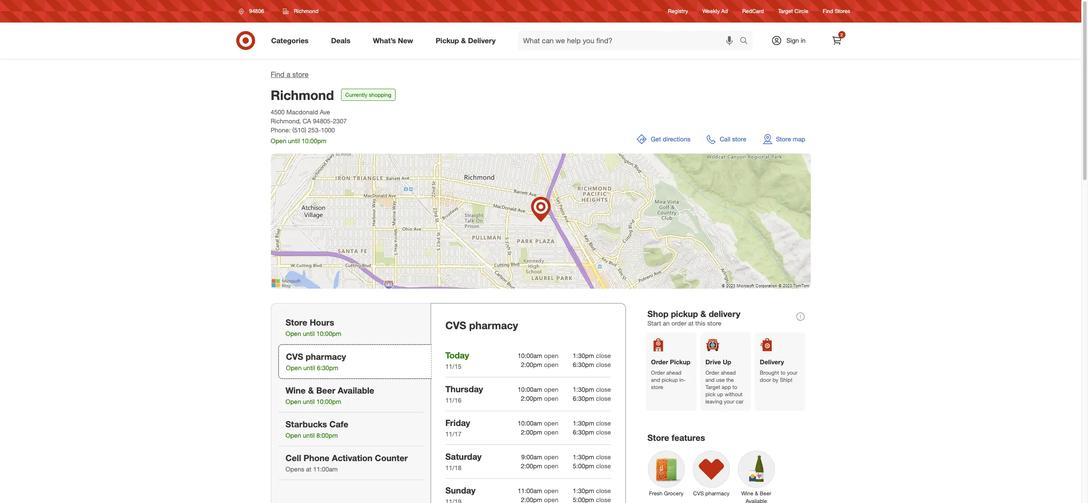 Task type: describe. For each thing, give the bounding box(es) containing it.
at inside the "shop pickup & delivery start an order at this store"
[[689, 319, 694, 327]]

& for pickup & delivery
[[461, 36, 466, 45]]

redcard link
[[743, 7, 764, 15]]

0 vertical spatial pickup
[[436, 36, 459, 45]]

ca
[[303, 117, 311, 125]]

fresh
[[650, 490, 663, 497]]

5 close from the top
[[596, 419, 611, 427]]

pickup & delivery link
[[428, 31, 507, 50]]

store map button
[[758, 128, 811, 150]]

stores
[[835, 8, 851, 15]]

2:00pm open for today
[[521, 361, 559, 368]]

starbucks cafe open until 8:00pm
[[286, 419, 349, 439]]

until for cvs
[[304, 364, 315, 372]]

10:00am open for thursday
[[518, 385, 559, 393]]

richmond button
[[277, 3, 325, 19]]

6:30pm close for today
[[573, 361, 611, 368]]

cvs pharmacy open until 6:30pm
[[286, 351, 346, 372]]

find stores link
[[823, 7, 851, 15]]

categories
[[271, 36, 309, 45]]

delivery inside delivery brought to your door by shipt
[[760, 358, 785, 366]]

11:00am open
[[518, 487, 559, 494]]

sunday
[[446, 485, 476, 495]]

2:00pm open for saturday
[[521, 462, 559, 470]]

start
[[648, 319, 662, 327]]

counter
[[375, 453, 408, 463]]

find a store
[[271, 70, 309, 79]]

pickup inside the order pickup order ahead and pickup in- store
[[670, 358, 691, 366]]

cvs pharmacy link
[[689, 447, 734, 499]]

9 open from the top
[[544, 487, 559, 494]]

registry
[[669, 8, 689, 15]]

10:00pm inside wine & beer available open until 10:00pm
[[317, 398, 342, 405]]

9:00am
[[522, 453, 543, 461]]

10:00am for friday
[[518, 419, 543, 427]]

wine & beer available link
[[734, 447, 779, 503]]

fresh grocery
[[650, 490, 684, 497]]

drive
[[706, 358, 722, 366]]

deals link
[[324, 31, 362, 50]]

phone:
[[271, 126, 291, 134]]

5 1:30pm close from the top
[[573, 487, 611, 494]]

1 vertical spatial richmond
[[271, 87, 334, 103]]

in-
[[680, 377, 686, 383]]

1:30pm for thursday
[[573, 385, 595, 393]]

pickup & delivery
[[436, 36, 496, 45]]

0 horizontal spatial cvs pharmacy
[[446, 319, 519, 331]]

9 close from the top
[[596, 487, 611, 494]]

features
[[672, 432, 706, 443]]

drive up order ahead and use the target app to pick up without leaving your car
[[706, 358, 744, 405]]

pickup inside the "shop pickup & delivery start an order at this store"
[[671, 308, 699, 319]]

weekly ad link
[[703, 7, 728, 15]]

registry link
[[669, 7, 689, 15]]

8 close from the top
[[596, 462, 611, 470]]

get directions
[[651, 135, 691, 143]]

1:30pm close for saturday
[[573, 453, 611, 461]]

richmond inside dropdown button
[[294, 8, 319, 14]]

shop pickup & delivery start an order at this store
[[648, 308, 741, 327]]

10:00am for thursday
[[518, 385, 543, 393]]

up
[[718, 391, 724, 398]]

at inside cell phone activation counter opens at 11:00am
[[306, 465, 312, 473]]

cell phone activation counter opens at 11:00am
[[286, 453, 408, 473]]

1:30pm for friday
[[573, 419, 595, 427]]

open inside wine & beer available open until 10:00pm
[[286, 398, 301, 405]]

saturday
[[446, 451, 482, 462]]

beer for wine & beer available
[[760, 490, 772, 497]]

currently
[[345, 91, 368, 98]]

wine & beer available open until 10:00pm
[[286, 385, 375, 405]]

store for store features
[[648, 432, 670, 443]]

sign
[[787, 36, 800, 44]]

find for find a store
[[271, 70, 285, 79]]

store hours open until 10:00pm
[[286, 317, 342, 337]]

10:00am for today
[[518, 352, 543, 359]]

2 horizontal spatial cvs
[[694, 490, 704, 497]]

and for order
[[652, 377, 661, 383]]

& inside the "shop pickup & delivery start an order at this store"
[[701, 308, 707, 319]]

0 vertical spatial delivery
[[468, 36, 496, 45]]

(510)
[[293, 126, 306, 134]]

1:30pm close for today
[[573, 352, 611, 359]]

what's new link
[[366, 31, 425, 50]]

ad
[[722, 8, 728, 15]]

7 close from the top
[[596, 453, 611, 461]]

11:00am inside cell phone activation counter opens at 11:00am
[[313, 465, 338, 473]]

4 close from the top
[[596, 394, 611, 402]]

your inside delivery brought to your door by shipt
[[788, 369, 798, 376]]

1 close from the top
[[596, 352, 611, 359]]

door
[[760, 377, 772, 383]]

store features
[[648, 432, 706, 443]]

6:30pm inside 'cvs pharmacy open until 6:30pm'
[[317, 364, 338, 372]]

6:30pm for friday
[[573, 428, 595, 436]]

1000
[[321, 126, 335, 134]]

thursday 11/16
[[446, 384, 484, 404]]

phone
[[304, 453, 330, 463]]

7 open from the top
[[544, 453, 559, 461]]

1:30pm for saturday
[[573, 453, 595, 461]]

friday 11/17
[[446, 417, 471, 438]]

4500
[[271, 108, 285, 116]]

what's
[[373, 36, 396, 45]]

1:30pm for today
[[573, 352, 595, 359]]

253-
[[308, 126, 321, 134]]

wine & beer available
[[742, 490, 772, 503]]

94806 button
[[233, 3, 274, 19]]

2 close from the top
[[596, 361, 611, 368]]

6 open from the top
[[544, 428, 559, 436]]

4 open from the top
[[544, 394, 559, 402]]

2 vertical spatial pharmacy
[[706, 490, 730, 497]]

the
[[727, 377, 734, 383]]

search
[[736, 37, 758, 46]]

store inside call store button
[[733, 135, 747, 143]]

2:00pm for saturday
[[521, 462, 543, 470]]

brought
[[760, 369, 780, 376]]

weekly
[[703, 8, 720, 15]]

store for store map
[[777, 135, 792, 143]]

this
[[696, 319, 706, 327]]

cvs inside 'cvs pharmacy open until 6:30pm'
[[286, 351, 303, 362]]

available for wine & beer available
[[746, 498, 768, 503]]

hours
[[310, 317, 334, 327]]

map
[[793, 135, 806, 143]]

find for find stores
[[823, 8, 834, 15]]

currently shopping
[[345, 91, 392, 98]]

cell
[[286, 453, 301, 463]]

6 close from the top
[[596, 428, 611, 436]]

use
[[717, 377, 725, 383]]

today 11/15
[[446, 350, 469, 370]]

shipt
[[780, 377, 793, 383]]

find a store link
[[271, 70, 309, 79]]

get directions link
[[631, 128, 696, 150]]

2:00pm for today
[[521, 361, 543, 368]]

available for wine & beer available open until 10:00pm
[[338, 385, 375, 395]]

to inside delivery brought to your door by shipt
[[781, 369, 786, 376]]

store inside the order pickup order ahead and pickup in- store
[[652, 384, 664, 390]]

6:30pm for thursday
[[573, 394, 595, 402]]

thursday
[[446, 384, 484, 394]]



Task type: locate. For each thing, give the bounding box(es) containing it.
1 vertical spatial available
[[746, 498, 768, 503]]

until for starbucks
[[303, 431, 315, 439]]

until up starbucks
[[303, 398, 315, 405]]

0 horizontal spatial wine
[[286, 385, 306, 395]]

until up wine & beer available open until 10:00pm
[[304, 364, 315, 372]]

categories link
[[264, 31, 320, 50]]

cvs down store hours open until 10:00pm
[[286, 351, 303, 362]]

0 vertical spatial 10:00am
[[518, 352, 543, 359]]

0 horizontal spatial beer
[[316, 385, 336, 395]]

11:00am
[[313, 465, 338, 473], [518, 487, 543, 494]]

3 2:00pm open from the top
[[521, 428, 559, 436]]

1 horizontal spatial find
[[823, 8, 834, 15]]

open inside 4500 macdonald ave richmond, ca 94805-2307 phone: (510) 253-1000 open until 10:00pm
[[271, 137, 286, 145]]

2:00pm open
[[521, 361, 559, 368], [521, 394, 559, 402], [521, 428, 559, 436], [521, 462, 559, 470]]

store left hours
[[286, 317, 308, 327]]

available
[[338, 385, 375, 395], [746, 498, 768, 503]]

2 open from the top
[[544, 361, 559, 368]]

2 1:30pm from the top
[[573, 385, 595, 393]]

1 vertical spatial pickup
[[670, 358, 691, 366]]

1 vertical spatial to
[[733, 384, 738, 390]]

wine for wine & beer available open until 10:00pm
[[286, 385, 306, 395]]

wine for wine & beer available
[[742, 490, 754, 497]]

2 vertical spatial 10:00am open
[[518, 419, 559, 427]]

What can we help you find? suggestions appear below search field
[[518, 31, 742, 50]]

0 horizontal spatial store
[[286, 317, 308, 327]]

3 close from the top
[[596, 385, 611, 393]]

4 1:30pm from the top
[[573, 453, 595, 461]]

in
[[801, 36, 806, 44]]

2 6:30pm close from the top
[[573, 394, 611, 402]]

pickup up order
[[671, 308, 699, 319]]

what's new
[[373, 36, 413, 45]]

2 10:00am from the top
[[518, 385, 543, 393]]

3 6:30pm close from the top
[[573, 428, 611, 436]]

0 vertical spatial 10:00pm
[[302, 137, 327, 145]]

& inside wine & beer available open until 10:00pm
[[308, 385, 314, 395]]

beer for wine & beer available open until 10:00pm
[[316, 385, 336, 395]]

10:00pm down 253-
[[302, 137, 327, 145]]

3 10:00am open from the top
[[518, 419, 559, 427]]

0 vertical spatial 10:00am open
[[518, 352, 559, 359]]

0 horizontal spatial available
[[338, 385, 375, 395]]

0 vertical spatial beer
[[316, 385, 336, 395]]

0 vertical spatial available
[[338, 385, 375, 395]]

1 and from the left
[[652, 377, 661, 383]]

1 vertical spatial 10:00pm
[[317, 330, 342, 337]]

2 10:00am open from the top
[[518, 385, 559, 393]]

2 2:00pm from the top
[[521, 394, 543, 402]]

macdonald
[[287, 108, 318, 116]]

2:00pm for friday
[[521, 428, 543, 436]]

ahead for pickup
[[667, 369, 682, 376]]

1 horizontal spatial cvs
[[446, 319, 467, 331]]

0 vertical spatial pickup
[[671, 308, 699, 319]]

until down (510)
[[288, 137, 300, 145]]

11/18
[[446, 464, 462, 471]]

available inside wine & beer available open until 10:00pm
[[338, 385, 375, 395]]

today
[[446, 350, 469, 360]]

opens
[[286, 465, 305, 473]]

pickup left in-
[[662, 377, 678, 383]]

search button
[[736, 31, 758, 52]]

store capabilities with hours, vertical tabs tab list
[[271, 303, 431, 503]]

until inside 'cvs pharmacy open until 6:30pm'
[[304, 364, 315, 372]]

3 10:00am from the top
[[518, 419, 543, 427]]

0 vertical spatial target
[[779, 8, 794, 15]]

0 horizontal spatial pharmacy
[[306, 351, 346, 362]]

0 vertical spatial find
[[823, 8, 834, 15]]

richmond
[[294, 8, 319, 14], [271, 87, 334, 103]]

cvs pharmacy right grocery
[[694, 490, 730, 497]]

1 1:30pm close from the top
[[573, 352, 611, 359]]

until inside wine & beer available open until 10:00pm
[[303, 398, 315, 405]]

1 vertical spatial target
[[706, 384, 721, 390]]

store map
[[777, 135, 806, 143]]

1 horizontal spatial pickup
[[670, 358, 691, 366]]

1 vertical spatial 10:00am open
[[518, 385, 559, 393]]

wine right cvs pharmacy link
[[742, 490, 754, 497]]

order for order pickup
[[652, 369, 665, 376]]

2 vertical spatial 10:00pm
[[317, 398, 342, 405]]

1 vertical spatial store
[[286, 317, 308, 327]]

to
[[781, 369, 786, 376], [733, 384, 738, 390]]

1 horizontal spatial delivery
[[760, 358, 785, 366]]

order
[[652, 358, 669, 366], [652, 369, 665, 376], [706, 369, 720, 376]]

1 vertical spatial cvs
[[286, 351, 303, 362]]

4500 macdonald ave richmond, ca 94805-2307 phone: (510) 253-1000 open until 10:00pm
[[271, 108, 347, 145]]

pharmacy
[[469, 319, 519, 331], [306, 351, 346, 362], [706, 490, 730, 497]]

wine down 'cvs pharmacy open until 6:30pm'
[[286, 385, 306, 395]]

0 horizontal spatial and
[[652, 377, 661, 383]]

1 horizontal spatial your
[[788, 369, 798, 376]]

3 1:30pm close from the top
[[573, 419, 611, 427]]

store left features
[[648, 432, 670, 443]]

0 vertical spatial richmond
[[294, 8, 319, 14]]

richmond,
[[271, 117, 301, 125]]

store left map
[[777, 135, 792, 143]]

saturday 11/18
[[446, 451, 482, 471]]

4 2:00pm from the top
[[521, 462, 543, 470]]

cvs right grocery
[[694, 490, 704, 497]]

11:00am down 9:00am
[[518, 487, 543, 494]]

1 horizontal spatial ahead
[[721, 369, 736, 376]]

4 1:30pm close from the top
[[573, 453, 611, 461]]

2 vertical spatial cvs
[[694, 490, 704, 497]]

10:00pm inside 4500 macdonald ave richmond, ca 94805-2307 phone: (510) 253-1000 open until 10:00pm
[[302, 137, 327, 145]]

ahead up the
[[721, 369, 736, 376]]

your up shipt
[[788, 369, 798, 376]]

2 vertical spatial 6:30pm close
[[573, 428, 611, 436]]

1 horizontal spatial cvs pharmacy
[[694, 490, 730, 497]]

11:00am down phone
[[313, 465, 338, 473]]

1 vertical spatial pickup
[[662, 377, 678, 383]]

richmond up categories link
[[294, 8, 319, 14]]

at left this
[[689, 319, 694, 327]]

order
[[672, 319, 687, 327]]

1 horizontal spatial pharmacy
[[469, 319, 519, 331]]

store inside store hours open until 10:00pm
[[286, 317, 308, 327]]

1 vertical spatial your
[[724, 398, 735, 405]]

5:00pm close
[[573, 462, 611, 470]]

0 horizontal spatial delivery
[[468, 36, 496, 45]]

cvs up today
[[446, 319, 467, 331]]

open for starbucks cafe
[[286, 431, 301, 439]]

up
[[723, 358, 732, 366]]

activation
[[332, 453, 373, 463]]

ahead
[[667, 369, 682, 376], [721, 369, 736, 376]]

1 horizontal spatial available
[[746, 498, 768, 503]]

2 vertical spatial store
[[648, 432, 670, 443]]

1 10:00am from the top
[[518, 352, 543, 359]]

grocery
[[664, 490, 684, 497]]

94805-
[[313, 117, 333, 125]]

target left the circle
[[779, 8, 794, 15]]

richmond up "macdonald"
[[271, 87, 334, 103]]

6:30pm close for thursday
[[573, 394, 611, 402]]

3 1:30pm from the top
[[573, 419, 595, 427]]

target circle
[[779, 8, 809, 15]]

open
[[271, 137, 286, 145], [286, 330, 301, 337], [286, 364, 302, 372], [286, 398, 301, 405], [286, 431, 301, 439]]

to inside drive up order ahead and use the target app to pick up without leaving your car
[[733, 384, 738, 390]]

sign in
[[787, 36, 806, 44]]

0 horizontal spatial pickup
[[436, 36, 459, 45]]

0 vertical spatial 11:00am
[[313, 465, 338, 473]]

open inside starbucks cafe open until 8:00pm
[[286, 431, 301, 439]]

shopping
[[369, 91, 392, 98]]

wine inside wine & beer available open until 10:00pm
[[286, 385, 306, 395]]

without
[[725, 391, 743, 398]]

and
[[652, 377, 661, 383], [706, 377, 715, 383]]

pharmacy inside 'cvs pharmacy open until 6:30pm'
[[306, 351, 346, 362]]

0 vertical spatial at
[[689, 319, 694, 327]]

2:00pm open for friday
[[521, 428, 559, 436]]

0 horizontal spatial 11:00am
[[313, 465, 338, 473]]

order inside drive up order ahead and use the target app to pick up without leaving your car
[[706, 369, 720, 376]]

0 horizontal spatial target
[[706, 384, 721, 390]]

1 10:00am open from the top
[[518, 352, 559, 359]]

target up pick at bottom
[[706, 384, 721, 390]]

6:30pm
[[573, 361, 595, 368], [317, 364, 338, 372], [573, 394, 595, 402], [573, 428, 595, 436]]

open inside 'cvs pharmacy open until 6:30pm'
[[286, 364, 302, 372]]

& for wine & beer available open until 10:00pm
[[308, 385, 314, 395]]

0 vertical spatial 6:30pm close
[[573, 361, 611, 368]]

11/17
[[446, 430, 462, 438]]

0 vertical spatial cvs pharmacy
[[446, 319, 519, 331]]

order pickup order ahead and pickup in- store
[[652, 358, 691, 390]]

2 1:30pm close from the top
[[573, 385, 611, 393]]

1 vertical spatial at
[[306, 465, 312, 473]]

6:30pm close for friday
[[573, 428, 611, 436]]

deals
[[331, 36, 351, 45]]

& for wine & beer available
[[755, 490, 759, 497]]

and left in-
[[652, 377, 661, 383]]

until inside 4500 macdonald ave richmond, ca 94805-2307 phone: (510) 253-1000 open until 10:00pm
[[288, 137, 300, 145]]

4 2:00pm open from the top
[[521, 462, 559, 470]]

beer inside wine & beer available
[[760, 490, 772, 497]]

10:00am open for today
[[518, 352, 559, 359]]

5:00pm
[[573, 462, 595, 470]]

0 vertical spatial wine
[[286, 385, 306, 395]]

open
[[544, 352, 559, 359], [544, 361, 559, 368], [544, 385, 559, 393], [544, 394, 559, 402], [544, 419, 559, 427], [544, 428, 559, 436], [544, 453, 559, 461], [544, 462, 559, 470], [544, 487, 559, 494]]

1 open from the top
[[544, 352, 559, 359]]

and for drive
[[706, 377, 715, 383]]

your
[[788, 369, 798, 376], [724, 398, 735, 405]]

2 horizontal spatial pharmacy
[[706, 490, 730, 497]]

&
[[461, 36, 466, 45], [701, 308, 707, 319], [308, 385, 314, 395], [755, 490, 759, 497]]

find left a
[[271, 70, 285, 79]]

10:00pm
[[302, 137, 327, 145], [317, 330, 342, 337], [317, 398, 342, 405]]

2 horizontal spatial store
[[777, 135, 792, 143]]

until for store
[[303, 330, 315, 337]]

0 vertical spatial your
[[788, 369, 798, 376]]

1 1:30pm from the top
[[573, 352, 595, 359]]

store inside the "shop pickup & delivery start an order at this store"
[[708, 319, 722, 327]]

to up shipt
[[781, 369, 786, 376]]

9:00am open
[[522, 453, 559, 461]]

find stores
[[823, 8, 851, 15]]

0 vertical spatial store
[[777, 135, 792, 143]]

shop
[[648, 308, 669, 319]]

2 2:00pm open from the top
[[521, 394, 559, 402]]

8:00pm
[[317, 431, 338, 439]]

0 horizontal spatial to
[[733, 384, 738, 390]]

1:30pm close for friday
[[573, 419, 611, 427]]

and inside the order pickup order ahead and pickup in- store
[[652, 377, 661, 383]]

until down starbucks
[[303, 431, 315, 439]]

an
[[663, 319, 670, 327]]

1 horizontal spatial to
[[781, 369, 786, 376]]

open for store hours
[[286, 330, 301, 337]]

3 2:00pm from the top
[[521, 428, 543, 436]]

5 1:30pm from the top
[[573, 487, 595, 494]]

1 horizontal spatial at
[[689, 319, 694, 327]]

until inside store hours open until 10:00pm
[[303, 330, 315, 337]]

at down phone
[[306, 465, 312, 473]]

1 horizontal spatial 11:00am
[[518, 487, 543, 494]]

order for drive up
[[706, 369, 720, 376]]

store inside button
[[777, 135, 792, 143]]

to up 'without'
[[733, 384, 738, 390]]

delivery
[[709, 308, 741, 319]]

0 horizontal spatial your
[[724, 398, 735, 405]]

a
[[287, 70, 291, 79]]

cvs pharmacy up today
[[446, 319, 519, 331]]

0 vertical spatial cvs
[[446, 319, 467, 331]]

6:30pm for today
[[573, 361, 595, 368]]

target inside drive up order ahead and use the target app to pick up without leaving your car
[[706, 384, 721, 390]]

until inside starbucks cafe open until 8:00pm
[[303, 431, 315, 439]]

1 6:30pm close from the top
[[573, 361, 611, 368]]

beer inside wine & beer available open until 10:00pm
[[316, 385, 336, 395]]

store
[[293, 70, 309, 79], [733, 135, 747, 143], [708, 319, 722, 327], [652, 384, 664, 390]]

0 vertical spatial pharmacy
[[469, 319, 519, 331]]

1 vertical spatial beer
[[760, 490, 772, 497]]

0 vertical spatial to
[[781, 369, 786, 376]]

and left use
[[706, 377, 715, 383]]

1 2:00pm from the top
[[521, 361, 543, 368]]

car
[[736, 398, 744, 405]]

ahead inside drive up order ahead and use the target app to pick up without leaving your car
[[721, 369, 736, 376]]

call
[[720, 135, 731, 143]]

store for store hours open until 10:00pm
[[286, 317, 308, 327]]

1 vertical spatial cvs pharmacy
[[694, 490, 730, 497]]

available inside wine & beer available
[[746, 498, 768, 503]]

app
[[722, 384, 732, 390]]

open for cvs pharmacy
[[286, 364, 302, 372]]

until down hours
[[303, 330, 315, 337]]

10:00am open for friday
[[518, 419, 559, 427]]

8 open from the top
[[544, 462, 559, 470]]

2 vertical spatial 10:00am
[[518, 419, 543, 427]]

0 horizontal spatial ahead
[[667, 369, 682, 376]]

richmond map image
[[271, 154, 811, 289]]

get
[[651, 135, 661, 143]]

open inside store hours open until 10:00pm
[[286, 330, 301, 337]]

pickup up in-
[[670, 358, 691, 366]]

pickup right new
[[436, 36, 459, 45]]

2:00pm open for thursday
[[521, 394, 559, 402]]

1 vertical spatial wine
[[742, 490, 754, 497]]

call store
[[720, 135, 747, 143]]

1 vertical spatial 6:30pm close
[[573, 394, 611, 402]]

11/16
[[446, 396, 462, 404]]

6:30pm close
[[573, 361, 611, 368], [573, 394, 611, 402], [573, 428, 611, 436]]

ahead for up
[[721, 369, 736, 376]]

1 horizontal spatial wine
[[742, 490, 754, 497]]

10:00pm inside store hours open until 10:00pm
[[317, 330, 342, 337]]

delivery brought to your door by shipt
[[760, 358, 798, 383]]

0 horizontal spatial at
[[306, 465, 312, 473]]

1 horizontal spatial and
[[706, 377, 715, 383]]

find left stores
[[823, 8, 834, 15]]

pickup
[[671, 308, 699, 319], [662, 377, 678, 383]]

2:00pm for thursday
[[521, 394, 543, 402]]

0 horizontal spatial find
[[271, 70, 285, 79]]

& inside wine & beer available
[[755, 490, 759, 497]]

1 horizontal spatial store
[[648, 432, 670, 443]]

1 vertical spatial 11:00am
[[518, 487, 543, 494]]

wine inside wine & beer available
[[742, 490, 754, 497]]

1:30pm close for thursday
[[573, 385, 611, 393]]

10:00pm down hours
[[317, 330, 342, 337]]

by
[[773, 377, 779, 383]]

delivery
[[468, 36, 496, 45], [760, 358, 785, 366]]

leaving
[[706, 398, 723, 405]]

1 vertical spatial find
[[271, 70, 285, 79]]

pickup inside the order pickup order ahead and pickup in- store
[[662, 377, 678, 383]]

fresh grocery link
[[644, 447, 689, 499]]

beer
[[316, 385, 336, 395], [760, 490, 772, 497]]

0 horizontal spatial cvs
[[286, 351, 303, 362]]

pickup
[[436, 36, 459, 45], [670, 358, 691, 366]]

ahead up in-
[[667, 369, 682, 376]]

3 open from the top
[[544, 385, 559, 393]]

10:00pm up cafe
[[317, 398, 342, 405]]

friday
[[446, 417, 471, 428]]

11/15
[[446, 363, 462, 370]]

your down 'without'
[[724, 398, 735, 405]]

1 horizontal spatial beer
[[760, 490, 772, 497]]

1 ahead from the left
[[667, 369, 682, 376]]

ahead inside the order pickup order ahead and pickup in- store
[[667, 369, 682, 376]]

1 vertical spatial 10:00am
[[518, 385, 543, 393]]

2 and from the left
[[706, 377, 715, 383]]

1 vertical spatial pharmacy
[[306, 351, 346, 362]]

2 ahead from the left
[[721, 369, 736, 376]]

and inside drive up order ahead and use the target app to pick up without leaving your car
[[706, 377, 715, 383]]

cafe
[[330, 419, 349, 429]]

your inside drive up order ahead and use the target app to pick up without leaving your car
[[724, 398, 735, 405]]

1 horizontal spatial target
[[779, 8, 794, 15]]

1 vertical spatial delivery
[[760, 358, 785, 366]]

5 open from the top
[[544, 419, 559, 427]]

1 2:00pm open from the top
[[521, 361, 559, 368]]



Task type: vqa. For each thing, say whether or not it's contained in the screenshot.
pharmacy in the CVS pharmacy Open until 6:30pm
yes



